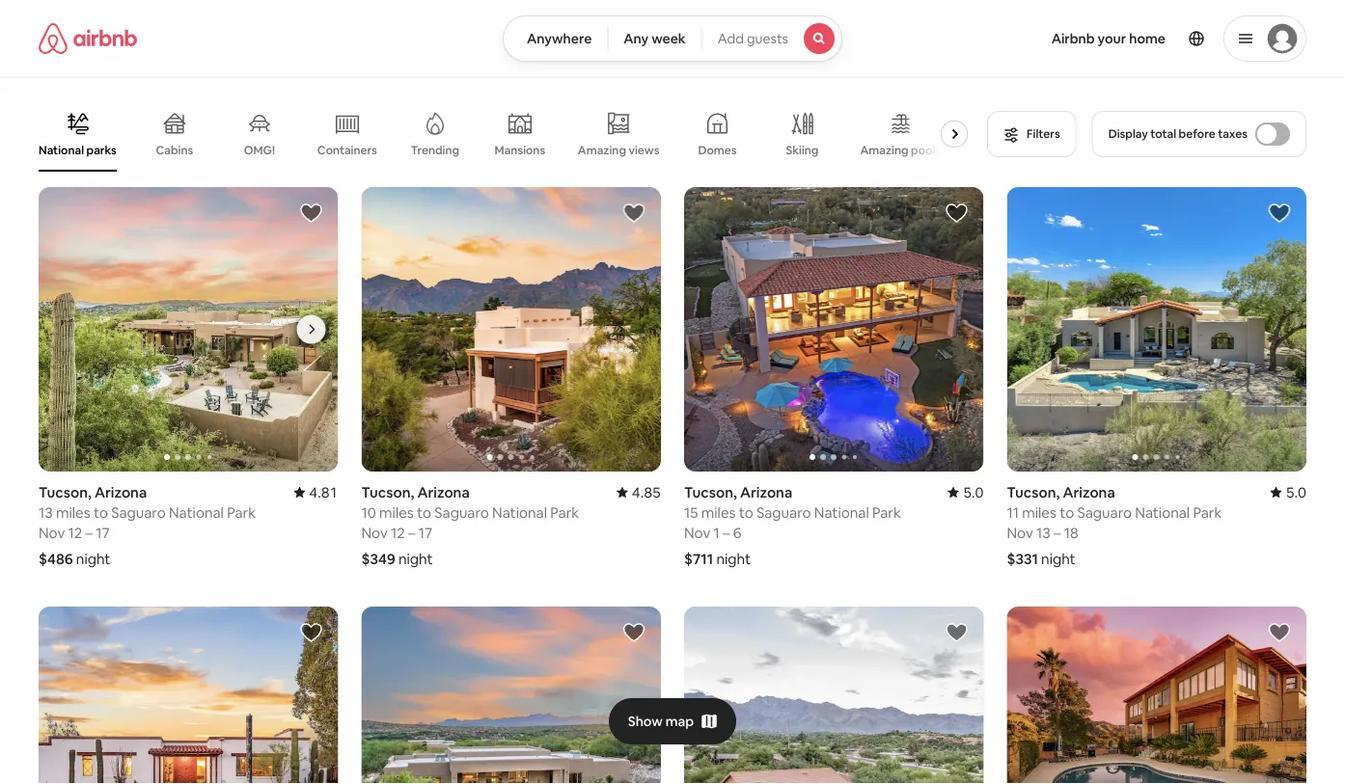 Task type: locate. For each thing, give the bounding box(es) containing it.
2 nov from the left
[[362, 524, 388, 543]]

airbnb your home
[[1052, 30, 1166, 47]]

miles inside tucson, arizona 13 miles to saguaro national park nov 12 – 17 $486 night
[[56, 503, 90, 522]]

saguaro for $349
[[435, 503, 489, 522]]

1 saguaro from the left
[[111, 503, 166, 522]]

miles inside the tucson, arizona 10 miles to saguaro national park nov 12 – 17 $349 night
[[379, 503, 414, 522]]

tucson, for 15
[[685, 483, 737, 502]]

3 saguaro from the left
[[757, 503, 811, 522]]

– inside tucson, arizona 11 miles to saguaro national park nov 13 – 18 $331 night
[[1054, 524, 1062, 543]]

tucson,
[[39, 483, 91, 502], [362, 483, 414, 502], [685, 483, 737, 502], [1007, 483, 1060, 502]]

4 park from the left
[[1194, 503, 1223, 522]]

tucson, inside tucson, arizona 11 miles to saguaro national park nov 13 – 18 $331 night
[[1007, 483, 1060, 502]]

None search field
[[503, 15, 843, 62]]

airbnb your home link
[[1040, 18, 1178, 59]]

5.0 for tucson, arizona 15 miles to saguaro national park nov 1 – 6 $711 night
[[964, 483, 984, 502]]

1 tucson, from the left
[[39, 483, 91, 502]]

1 17 from the left
[[96, 524, 110, 543]]

saguaro for $711
[[757, 503, 811, 522]]

17 inside tucson, arizona 13 miles to saguaro national park nov 12 – 17 $486 night
[[96, 524, 110, 543]]

tucson, arizona 13 miles to saguaro national park nov 12 – 17 $486 night
[[39, 483, 256, 569]]

tucson, up 10 on the left
[[362, 483, 414, 502]]

amazing left views
[[578, 143, 627, 158]]

night for $711
[[717, 550, 751, 569]]

national inside the tucson, arizona 10 miles to saguaro national park nov 12 – 17 $349 night
[[492, 503, 547, 522]]

1 horizontal spatial 17
[[419, 524, 433, 543]]

park inside tucson, arizona 11 miles to saguaro national park nov 13 – 18 $331 night
[[1194, 503, 1223, 522]]

arizona for 11
[[1063, 483, 1116, 502]]

park inside the tucson, arizona 10 miles to saguaro national park nov 12 – 17 $349 night
[[551, 503, 579, 522]]

show map
[[628, 713, 694, 731]]

2 17 from the left
[[419, 524, 433, 543]]

6
[[734, 524, 742, 543]]

add
[[718, 30, 744, 47]]

add to wishlist: tucson, arizona image
[[300, 202, 323, 225], [623, 202, 646, 225], [623, 622, 646, 645], [946, 622, 969, 645]]

park inside tucson, arizona 15 miles to saguaro national park nov 1 – 6 $711 night
[[873, 503, 902, 522]]

nov inside tucson, arizona 13 miles to saguaro national park nov 12 – 17 $486 night
[[39, 524, 65, 543]]

1 park from the left
[[227, 503, 256, 522]]

4 tucson, from the left
[[1007, 483, 1060, 502]]

– inside the tucson, arizona 10 miles to saguaro national park nov 12 – 17 $349 night
[[408, 524, 416, 543]]

1 5.0 from the left
[[964, 483, 984, 502]]

3 to from the left
[[739, 503, 754, 522]]

4 to from the left
[[1060, 503, 1075, 522]]

miles
[[56, 503, 90, 522], [379, 503, 414, 522], [702, 503, 736, 522], [1023, 503, 1057, 522]]

12 inside the tucson, arizona 10 miles to saguaro national park nov 12 – 17 $349 night
[[391, 524, 405, 543]]

18
[[1065, 524, 1079, 543]]

to inside tucson, arizona 15 miles to saguaro national park nov 1 – 6 $711 night
[[739, 503, 754, 522]]

3 tucson, from the left
[[685, 483, 737, 502]]

2 tucson, from the left
[[362, 483, 414, 502]]

trending
[[411, 143, 460, 158]]

0 horizontal spatial 5.0
[[964, 483, 984, 502]]

4 miles from the left
[[1023, 503, 1057, 522]]

saguaro inside the tucson, arizona 10 miles to saguaro national park nov 12 – 17 $349 night
[[435, 503, 489, 522]]

to for $486
[[94, 503, 108, 522]]

15
[[685, 503, 699, 522]]

3 miles from the left
[[702, 503, 736, 522]]

1 night from the left
[[76, 550, 111, 569]]

nov inside tucson, arizona 15 miles to saguaro national park nov 1 – 6 $711 night
[[685, 524, 711, 543]]

17 inside the tucson, arizona 10 miles to saguaro national park nov 12 – 17 $349 night
[[419, 524, 433, 543]]

arizona for 10
[[418, 483, 470, 502]]

to for $349
[[417, 503, 432, 522]]

13 up $486 at the bottom
[[39, 503, 53, 522]]

nov inside tucson, arizona 11 miles to saguaro national park nov 13 – 18 $331 night
[[1007, 524, 1034, 543]]

national
[[39, 143, 84, 158], [169, 503, 224, 522], [492, 503, 547, 522], [815, 503, 870, 522], [1136, 503, 1191, 522]]

13 inside tucson, arizona 11 miles to saguaro national park nov 13 – 18 $331 night
[[1037, 524, 1051, 543]]

night inside tucson, arizona 13 miles to saguaro national park nov 12 – 17 $486 night
[[76, 550, 111, 569]]

tucson, for 11
[[1007, 483, 1060, 502]]

to inside tucson, arizona 13 miles to saguaro national park nov 12 – 17 $486 night
[[94, 503, 108, 522]]

night
[[76, 550, 111, 569], [399, 550, 433, 569], [717, 550, 751, 569], [1042, 550, 1076, 569]]

1 to from the left
[[94, 503, 108, 522]]

none search field containing anywhere
[[503, 15, 843, 62]]

night inside tucson, arizona 11 miles to saguaro national park nov 13 – 18 $331 night
[[1042, 550, 1076, 569]]

miles for 13
[[56, 503, 90, 522]]

cabins
[[156, 143, 193, 158]]

2 12 from the left
[[391, 524, 405, 543]]

– for $486
[[85, 524, 93, 543]]

1 vertical spatial 13
[[1037, 524, 1051, 543]]

before
[[1179, 126, 1216, 141]]

national inside tucson, arizona 11 miles to saguaro national park nov 13 – 18 $331 night
[[1136, 503, 1191, 522]]

3 park from the left
[[873, 503, 902, 522]]

tucson, inside tucson, arizona 15 miles to saguaro national park nov 1 – 6 $711 night
[[685, 483, 737, 502]]

1 12 from the left
[[68, 524, 82, 543]]

1 – from the left
[[85, 524, 93, 543]]

0 horizontal spatial amazing
[[578, 143, 627, 158]]

map
[[666, 713, 694, 731]]

0 horizontal spatial 17
[[96, 524, 110, 543]]

1 miles from the left
[[56, 503, 90, 522]]

tucson, up 15
[[685, 483, 737, 502]]

2 – from the left
[[408, 524, 416, 543]]

3 night from the left
[[717, 550, 751, 569]]

2 saguaro from the left
[[435, 503, 489, 522]]

saguaro
[[111, 503, 166, 522], [435, 503, 489, 522], [757, 503, 811, 522], [1078, 503, 1132, 522]]

17
[[96, 524, 110, 543], [419, 524, 433, 543]]

tucson, up 11
[[1007, 483, 1060, 502]]

tucson, up $486 at the bottom
[[39, 483, 91, 502]]

night down 18
[[1042, 550, 1076, 569]]

miles for 15
[[702, 503, 736, 522]]

park inside tucson, arizona 13 miles to saguaro national park nov 12 – 17 $486 night
[[227, 503, 256, 522]]

1 horizontal spatial 12
[[391, 524, 405, 543]]

amazing
[[578, 143, 627, 158], [861, 143, 909, 158]]

2 night from the left
[[399, 550, 433, 569]]

arizona inside tucson, arizona 15 miles to saguaro national park nov 1 – 6 $711 night
[[740, 483, 793, 502]]

nov up $486 at the bottom
[[39, 524, 65, 543]]

night right $486 at the bottom
[[76, 550, 111, 569]]

nov left 1
[[685, 524, 711, 543]]

saguaro inside tucson, arizona 15 miles to saguaro national park nov 1 – 6 $711 night
[[757, 503, 811, 522]]

park for 11 miles to saguaro national park
[[1194, 503, 1223, 522]]

1
[[714, 524, 720, 543]]

nov
[[39, 524, 65, 543], [362, 524, 388, 543], [685, 524, 711, 543], [1007, 524, 1034, 543]]

1 horizontal spatial 13
[[1037, 524, 1051, 543]]

arizona inside tucson, arizona 11 miles to saguaro national park nov 13 – 18 $331 night
[[1063, 483, 1116, 502]]

17 for $349
[[419, 524, 433, 543]]

3 arizona from the left
[[740, 483, 793, 502]]

4 saguaro from the left
[[1078, 503, 1132, 522]]

$331
[[1007, 550, 1039, 569]]

display
[[1109, 126, 1149, 141]]

$711
[[685, 550, 714, 569]]

2 park from the left
[[551, 503, 579, 522]]

to
[[94, 503, 108, 522], [417, 503, 432, 522], [739, 503, 754, 522], [1060, 503, 1075, 522]]

add to wishlist: tucson, arizona image
[[946, 202, 969, 225], [1269, 202, 1292, 225], [300, 622, 323, 645], [1269, 622, 1292, 645]]

1 horizontal spatial amazing
[[861, 143, 909, 158]]

2 miles from the left
[[379, 503, 414, 522]]

miles right 11
[[1023, 503, 1057, 522]]

amazing pools
[[861, 143, 941, 158]]

$349
[[362, 550, 396, 569]]

night down the 6
[[717, 550, 751, 569]]

arizona
[[95, 483, 147, 502], [418, 483, 470, 502], [740, 483, 793, 502], [1063, 483, 1116, 502]]

profile element
[[866, 0, 1307, 77]]

nov down 10 on the left
[[362, 524, 388, 543]]

saguaro inside tucson, arizona 11 miles to saguaro national park nov 13 – 18 $331 night
[[1078, 503, 1132, 522]]

2 arizona from the left
[[418, 483, 470, 502]]

amazing left pools on the right of page
[[861, 143, 909, 158]]

miles up $486 at the bottom
[[56, 503, 90, 522]]

12 up $486 at the bottom
[[68, 524, 82, 543]]

miles inside tucson, arizona 15 miles to saguaro national park nov 1 – 6 $711 night
[[702, 503, 736, 522]]

arizona inside the tucson, arizona 10 miles to saguaro national park nov 12 – 17 $349 night
[[418, 483, 470, 502]]

saguaro inside tucson, arizona 13 miles to saguaro national park nov 12 – 17 $486 night
[[111, 503, 166, 522]]

miles right 10 on the left
[[379, 503, 414, 522]]

2 to from the left
[[417, 503, 432, 522]]

parks
[[86, 143, 117, 158]]

– inside tucson, arizona 15 miles to saguaro national park nov 1 – 6 $711 night
[[723, 524, 730, 543]]

3 nov from the left
[[685, 524, 711, 543]]

add guests
[[718, 30, 789, 47]]

park
[[227, 503, 256, 522], [551, 503, 579, 522], [873, 503, 902, 522], [1194, 503, 1223, 522]]

to inside the tucson, arizona 10 miles to saguaro national park nov 12 – 17 $349 night
[[417, 503, 432, 522]]

13
[[39, 503, 53, 522], [1037, 524, 1051, 543]]

4 arizona from the left
[[1063, 483, 1116, 502]]

filters button
[[988, 111, 1077, 157]]

nov inside the tucson, arizona 10 miles to saguaro national park nov 12 – 17 $349 night
[[362, 524, 388, 543]]

nov for 10
[[362, 524, 388, 543]]

nov down 11
[[1007, 524, 1034, 543]]

1 arizona from the left
[[95, 483, 147, 502]]

miles inside tucson, arizona 11 miles to saguaro national park nov 13 – 18 $331 night
[[1023, 503, 1057, 522]]

display total before taxes button
[[1093, 111, 1307, 157]]

13 left 18
[[1037, 524, 1051, 543]]

to inside tucson, arizona 11 miles to saguaro national park nov 13 – 18 $331 night
[[1060, 503, 1075, 522]]

4.81
[[309, 483, 338, 502]]

taxes
[[1219, 126, 1248, 141]]

12
[[68, 524, 82, 543], [391, 524, 405, 543]]

2 5.0 from the left
[[1287, 483, 1307, 502]]

arizona inside tucson, arizona 13 miles to saguaro national park nov 12 – 17 $486 night
[[95, 483, 147, 502]]

12 inside tucson, arizona 13 miles to saguaro national park nov 12 – 17 $486 night
[[68, 524, 82, 543]]

filters
[[1027, 126, 1061, 141]]

0 horizontal spatial 13
[[39, 503, 53, 522]]

12 up $349
[[391, 524, 405, 543]]

arizona for 13
[[95, 483, 147, 502]]

–
[[85, 524, 93, 543], [408, 524, 416, 543], [723, 524, 730, 543], [1054, 524, 1062, 543]]

night inside the tucson, arizona 10 miles to saguaro national park nov 12 – 17 $349 night
[[399, 550, 433, 569]]

airbnb
[[1052, 30, 1095, 47]]

10
[[362, 503, 376, 522]]

miles up 1
[[702, 503, 736, 522]]

– inside tucson, arizona 13 miles to saguaro national park nov 12 – 17 $486 night
[[85, 524, 93, 543]]

4 nov from the left
[[1007, 524, 1034, 543]]

1 horizontal spatial 5.0
[[1287, 483, 1307, 502]]

tucson, inside the tucson, arizona 10 miles to saguaro national park nov 12 – 17 $349 night
[[362, 483, 414, 502]]

3 – from the left
[[723, 524, 730, 543]]

night inside tucson, arizona 15 miles to saguaro national park nov 1 – 6 $711 night
[[717, 550, 751, 569]]

0 horizontal spatial 12
[[68, 524, 82, 543]]

1 nov from the left
[[39, 524, 65, 543]]

tucson, inside tucson, arizona 13 miles to saguaro national park nov 12 – 17 $486 night
[[39, 483, 91, 502]]

group containing national parks
[[39, 97, 976, 172]]

0 vertical spatial 13
[[39, 503, 53, 522]]

night right $349
[[399, 550, 433, 569]]

4 night from the left
[[1042, 550, 1076, 569]]

mansions
[[495, 143, 546, 158]]

tucson, for 10
[[362, 483, 414, 502]]

national inside tucson, arizona 13 miles to saguaro national park nov 12 – 17 $486 night
[[169, 503, 224, 522]]

4 – from the left
[[1054, 524, 1062, 543]]

5.0
[[964, 483, 984, 502], [1287, 483, 1307, 502]]

group
[[39, 97, 976, 172], [39, 187, 338, 472], [362, 187, 661, 472], [685, 187, 984, 472], [1007, 187, 1307, 472], [39, 607, 338, 784], [362, 607, 661, 784], [685, 607, 984, 784], [1007, 607, 1307, 784]]

national inside tucson, arizona 15 miles to saguaro national park nov 1 – 6 $711 night
[[815, 503, 870, 522]]

park for 13 miles to saguaro national park
[[227, 503, 256, 522]]



Task type: vqa. For each thing, say whether or not it's contained in the screenshot.
MOST
no



Task type: describe. For each thing, give the bounding box(es) containing it.
any week button
[[608, 15, 703, 62]]

– for $349
[[408, 524, 416, 543]]

total
[[1151, 126, 1177, 141]]

4.85 out of 5 average rating image
[[617, 483, 661, 502]]

miles for 10
[[379, 503, 414, 522]]

any
[[624, 30, 649, 47]]

12 for $486
[[68, 524, 82, 543]]

your
[[1098, 30, 1127, 47]]

any week
[[624, 30, 686, 47]]

nov for 13
[[39, 524, 65, 543]]

national inside group
[[39, 143, 84, 158]]

5.0 out of 5 average rating image
[[1271, 483, 1307, 502]]

night for $331
[[1042, 550, 1076, 569]]

amazing for amazing pools
[[861, 143, 909, 158]]

park for 10 miles to saguaro national park
[[551, 503, 579, 522]]

domes
[[698, 143, 737, 158]]

national for tucson, arizona 10 miles to saguaro national park nov 12 – 17 $349 night
[[492, 503, 547, 522]]

– for $711
[[723, 524, 730, 543]]

night for $486
[[76, 550, 111, 569]]

tucson, arizona 15 miles to saguaro national park nov 1 – 6 $711 night
[[685, 483, 902, 569]]

amazing for amazing views
[[578, 143, 627, 158]]

national for tucson, arizona 13 miles to saguaro national park nov 12 – 17 $486 night
[[169, 503, 224, 522]]

4.85
[[632, 483, 661, 502]]

arizona for 15
[[740, 483, 793, 502]]

4.81 out of 5 average rating image
[[294, 483, 338, 502]]

nov for 15
[[685, 524, 711, 543]]

omg!
[[244, 143, 275, 158]]

show
[[628, 713, 663, 731]]

night for $349
[[399, 550, 433, 569]]

to for $711
[[739, 503, 754, 522]]

tucson, arizona 10 miles to saguaro national park nov 12 – 17 $349 night
[[362, 483, 579, 569]]

tucson, arizona 11 miles to saguaro national park nov 13 – 18 $331 night
[[1007, 483, 1223, 569]]

containers
[[318, 143, 377, 158]]

anywhere
[[527, 30, 592, 47]]

national for tucson, arizona 15 miles to saguaro national park nov 1 – 6 $711 night
[[815, 503, 870, 522]]

guests
[[747, 30, 789, 47]]

tucson, for 13
[[39, 483, 91, 502]]

5.0 for tucson, arizona 11 miles to saguaro national park nov 13 – 18 $331 night
[[1287, 483, 1307, 502]]

to for $331
[[1060, 503, 1075, 522]]

11
[[1007, 503, 1020, 522]]

national for tucson, arizona 11 miles to saguaro national park nov 13 – 18 $331 night
[[1136, 503, 1191, 522]]

views
[[629, 143, 660, 158]]

skiing
[[786, 143, 819, 158]]

week
[[652, 30, 686, 47]]

13 inside tucson, arizona 13 miles to saguaro national park nov 12 – 17 $486 night
[[39, 503, 53, 522]]

miles for 11
[[1023, 503, 1057, 522]]

display total before taxes
[[1109, 126, 1248, 141]]

add guests button
[[702, 15, 843, 62]]

– for $331
[[1054, 524, 1062, 543]]

saguaro for $331
[[1078, 503, 1132, 522]]

17 for $486
[[96, 524, 110, 543]]

12 for $349
[[391, 524, 405, 543]]

5.0 out of 5 average rating image
[[948, 483, 984, 502]]

$486
[[39, 550, 73, 569]]

show map button
[[609, 699, 737, 745]]

saguaro for $486
[[111, 503, 166, 522]]

amazing views
[[578, 143, 660, 158]]

nov for 11
[[1007, 524, 1034, 543]]

anywhere button
[[503, 15, 609, 62]]

national parks
[[39, 143, 117, 158]]

home
[[1130, 30, 1166, 47]]

park for 15 miles to saguaro national park
[[873, 503, 902, 522]]

pools
[[911, 143, 941, 158]]



